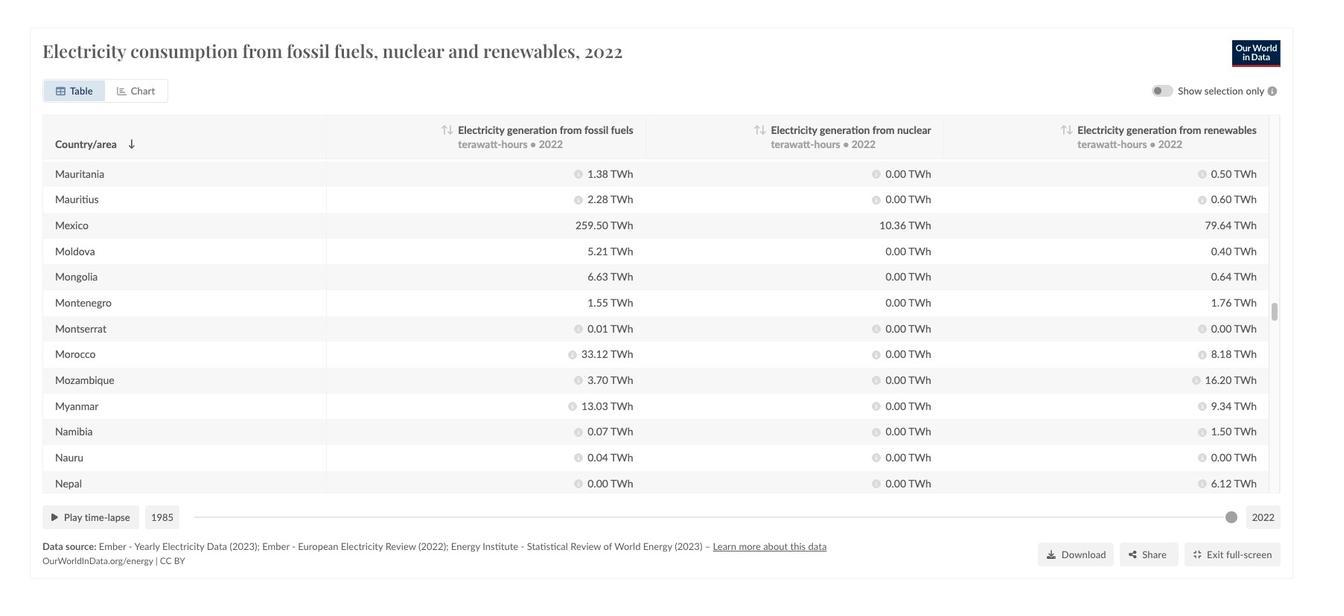 Task type: vqa. For each thing, say whether or not it's contained in the screenshot.


Task type: locate. For each thing, give the bounding box(es) containing it.
terawatt- inside electricity generation from renewables terawatt-hours • 2022
[[1078, 138, 1121, 150]]

i agree button
[[993, 566, 1139, 598]]

source:
[[65, 541, 96, 553]]

1 horizontal spatial and
[[495, 434, 511, 447]]

2 terawatt- from the left
[[771, 138, 815, 150]]

and down writing
[[449, 39, 479, 62]]

of left world
[[604, 541, 612, 553]]

circle info image
[[873, 144, 882, 153], [574, 170, 583, 179], [873, 170, 882, 179], [574, 196, 583, 205], [873, 325, 882, 334], [1198, 325, 1207, 334], [568, 350, 577, 359], [873, 350, 882, 359], [1198, 402, 1207, 411], [574, 428, 583, 437], [1198, 428, 1207, 437], [574, 454, 583, 463], [574, 480, 583, 489], [873, 480, 882, 489]]

2 review from the left
[[571, 541, 601, 553]]

1 horizontal spatial fossil
[[403, 434, 427, 447]]

0 horizontal spatial consumption-
[[185, 246, 250, 259]]

fossil inside electricity generation from fossil fuels terawatt-hours • 2022
[[585, 123, 609, 136]]

arrow down long image
[[128, 139, 135, 148]]

no thanks button
[[903, 566, 984, 598]]

compress image
[[1194, 550, 1202, 559]]

1 horizontal spatial charts
[[530, 14, 564, 28]]

of inside death rates per unit of electricity production
[[279, 422, 289, 435]]

of right unit
[[279, 422, 289, 435]]

0 horizontal spatial review
[[386, 541, 416, 553]]

work
[[648, 14, 677, 28], [772, 14, 800, 28]]

based inside consumption-based energy use per person
[[444, 246, 471, 259]]

renewables inside electricity generation from renewables terawatt-hours • 2022
[[1204, 123, 1257, 136]]

1 horizontal spatial work
[[772, 14, 800, 28]]

2 horizontal spatial hours
[[1121, 138, 1148, 150]]

0 vertical spatial charts
[[530, 14, 564, 28]]

work right cite
[[648, 14, 677, 28]]

2 arrow down long image from the left
[[760, 125, 767, 134]]

0 horizontal spatial nuclear
[[383, 39, 444, 62]]

fossil left the nuclear,
[[403, 434, 427, 447]]

energy for use
[[474, 246, 505, 259]]

2 consumption- from the left
[[379, 246, 444, 259]]

play image
[[51, 513, 58, 522]]

i
[[1056, 575, 1059, 589]]

1 horizontal spatial •
[[843, 138, 849, 150]]

0 horizontal spatial generation
[[507, 123, 557, 136]]

0 horizontal spatial use
[[206, 565, 224, 580]]

1 horizontal spatial use
[[507, 246, 523, 259]]

consumption-based energy use per person link
[[379, 107, 561, 271]]

writing
[[455, 14, 494, 28]]

fuels, down "explorer"
[[334, 39, 378, 62]]

1 horizontal spatial review
[[571, 541, 601, 553]]

•
[[530, 138, 537, 150], [843, 138, 849, 150], [1150, 138, 1156, 150]]

1.76 twh
[[1212, 296, 1257, 309]]

based inside consumption-based energy intensity per dollar
[[250, 246, 277, 259]]

0 vertical spatial of
[[279, 422, 289, 435]]

per inside death rates per unit of electricity production
[[241, 422, 256, 435]]

2 work from the left
[[772, 14, 800, 28]]

1 hours from the left
[[502, 138, 528, 150]]

generation
[[507, 123, 557, 136], [820, 123, 870, 136], [1127, 123, 1177, 136]]

energy
[[280, 246, 311, 259], [474, 246, 505, 259], [447, 422, 478, 435]]

this for cite
[[624, 14, 646, 28]]

10.36 twh
[[880, 219, 932, 231]]

3 arrow down long image from the left
[[1066, 125, 1074, 134]]

charts
[[530, 14, 564, 28], [308, 51, 382, 83]]

death rates per unit of electricity production link
[[185, 284, 367, 447]]

2 horizontal spatial -
[[521, 541, 525, 553]]

1 vertical spatial consumption
[[481, 422, 540, 435]]

exit full-screen
[[1208, 548, 1273, 560]]

based right person
[[444, 246, 471, 259]]

consumption-
[[185, 246, 250, 259], [379, 246, 444, 259]]

1 horizontal spatial consumption
[[481, 422, 540, 435]]

fossil left fuels
[[585, 123, 609, 136]]

0 horizontal spatial ember
[[99, 541, 126, 553]]

based for dollar
[[250, 246, 277, 259]]

consumption- inside consumption-based energy intensity per dollar
[[185, 246, 250, 259]]

table image
[[56, 86, 66, 96]]

this
[[624, 14, 646, 28], [747, 14, 769, 28]]

from for electricity generation from nuclear terawatt-hours • 2022
[[873, 123, 895, 136]]

2 based from the left
[[444, 246, 471, 259]]

1 review from the left
[[386, 541, 416, 553]]

on left our
[[439, 565, 452, 580]]

consumption inside direct primary energy consumption from fossil fuels, nuclear, and renewables
[[481, 422, 540, 435]]

1 arrow down long image from the left
[[447, 125, 454, 134]]

2 horizontal spatial generation
[[1127, 123, 1177, 136]]

the
[[332, 565, 349, 580]]

16.20 twh
[[1206, 374, 1257, 386]]

1 terawatt- from the left
[[458, 138, 502, 150]]

this right the reuse
[[747, 14, 769, 28]]

exit
[[1208, 548, 1224, 560]]

circle info image
[[1265, 86, 1281, 96], [1198, 170, 1207, 179], [873, 196, 882, 205], [1198, 196, 1207, 205], [574, 325, 583, 334], [1198, 350, 1207, 359], [574, 376, 583, 385], [873, 376, 882, 385], [1192, 376, 1201, 385], [568, 402, 577, 411], [873, 402, 882, 411], [873, 428, 882, 437], [873, 454, 882, 463], [1198, 454, 1207, 463], [1198, 480, 1207, 489]]

0 horizontal spatial -
[[129, 541, 132, 553]]

1 based from the left
[[250, 246, 277, 259]]

0 horizontal spatial hours
[[502, 138, 528, 150]]

8.18 twh
[[1212, 348, 1257, 361]]

go to next slide image
[[1049, 560, 1063, 574]]

from inside direct primary energy consumption from fossil fuels, nuclear, and renewables
[[379, 434, 401, 447]]

-
[[129, 541, 132, 553], [292, 541, 296, 553], [521, 541, 525, 553]]

9.34 twh
[[1212, 400, 1257, 412]]

on
[[388, 51, 415, 83], [439, 565, 452, 580]]

0 horizontal spatial data
[[42, 541, 63, 553]]

nuclear,
[[456, 434, 492, 447]]

0 vertical spatial fossil
[[287, 39, 330, 62]]

this for reuse
[[747, 14, 769, 28]]

1 vertical spatial use
[[206, 565, 224, 580]]

by
[[174, 555, 185, 566]]

full-
[[1227, 548, 1244, 560]]

1 consumption- from the left
[[185, 246, 250, 259]]

1.99 twh
[[588, 116, 634, 128]]

work for cite this work
[[648, 14, 677, 28]]

2 this from the left
[[747, 14, 769, 28]]

2 horizontal spatial terawatt-
[[1078, 138, 1121, 150]]

work for reuse this work
[[772, 14, 800, 28]]

data left "explorer"
[[286, 14, 311, 28]]

6.12 twh
[[1212, 477, 1257, 490]]

consumption-based energy use per person
[[379, 246, 541, 271]]

this right cite
[[624, 14, 646, 28]]

from inside electricity generation from renewables terawatt-hours • 2022
[[1180, 123, 1202, 136]]

fossil down data explorer 'link'
[[287, 39, 330, 62]]

generation inside electricity generation from nuclear terawatt-hours • 2022
[[820, 123, 870, 136]]

hours for electricity generation from renewables terawatt-hours • 2022
[[1121, 138, 1148, 150]]

1 horizontal spatial terawatt-
[[771, 138, 815, 150]]

data
[[286, 14, 311, 28], [42, 541, 63, 553], [207, 541, 227, 553]]

per for consumption-based energy intensity per dollar
[[185, 258, 200, 271]]

0 horizontal spatial per
[[185, 258, 200, 271]]

generation inside electricity generation from fossil fuels terawatt-hours • 2022
[[507, 123, 557, 136]]

data for data source: ember - yearly electricity data (2023); ember - european electricity review (2022); energy institute - statistical review of world energy (2023) – learn more about this data
[[42, 541, 63, 553]]

renewables down direct
[[379, 447, 431, 460]]

myanmar
[[55, 400, 99, 412]]

2 vertical spatial fossil
[[403, 434, 427, 447]]

1 vertical spatial charts
[[308, 51, 382, 83]]

arrow down long image
[[447, 125, 454, 134], [760, 125, 767, 134], [1066, 125, 1074, 134]]

0 horizontal spatial terawatt-
[[458, 138, 502, 150]]

electricity generation from renewables terawatt-hours • 2022
[[1078, 123, 1257, 150]]

consumption-based energy intensity per dollar
[[185, 246, 353, 271]]

3 terawatt- from the left
[[1078, 138, 1121, 150]]

work right the reuse
[[772, 14, 800, 28]]

arrow up long image
[[441, 125, 448, 134], [1061, 125, 1068, 134]]

0 horizontal spatial renewables
[[379, 447, 431, 460]]

2 horizontal spatial data
[[286, 14, 311, 28]]

download
[[1062, 548, 1107, 560]]

review up experience
[[386, 541, 416, 553]]

per
[[526, 246, 541, 259], [185, 258, 200, 271], [241, 422, 256, 435]]

ourworldindata.org/energy | cc by
[[42, 555, 185, 566]]

1 horizontal spatial on
[[439, 565, 452, 580]]

1 horizontal spatial of
[[604, 541, 612, 553]]

1 horizontal spatial arrow down long image
[[760, 125, 767, 134]]

energy inside consumption-based energy intensity per dollar
[[280, 246, 311, 259]]

1 horizontal spatial this
[[747, 14, 769, 28]]

• inside electricity generation from nuclear terawatt-hours • 2022
[[843, 138, 849, 150]]

hours inside electricity generation from renewables terawatt-hours • 2022
[[1121, 138, 1148, 150]]

0 vertical spatial on
[[388, 51, 415, 83]]

1 horizontal spatial hours
[[815, 138, 841, 150]]

i agree
[[1056, 575, 1092, 589]]

electricity inside electricity generation from renewables terawatt-hours • 2022
[[1078, 123, 1125, 136]]

0 horizontal spatial arrow up long image
[[441, 125, 448, 134]]

data explorer link
[[286, 14, 357, 28]]

0.01 twh
[[588, 322, 634, 335]]

0 vertical spatial renewables
[[1204, 123, 1257, 136]]

per inside consumption-based energy use per person
[[526, 246, 541, 259]]

1 vertical spatial fossil
[[585, 123, 609, 136]]

only
[[1247, 85, 1265, 97]]

1 vertical spatial renewables
[[379, 447, 431, 460]]

electricity inside electricity generation from nuclear terawatt-hours • 2022
[[771, 123, 818, 136]]

1 • from the left
[[530, 138, 537, 150]]

review
[[386, 541, 416, 553], [571, 541, 601, 553]]

hours inside electricity generation from nuclear terawatt-hours • 2022
[[815, 138, 841, 150]]

consumption- inside consumption-based energy use per person
[[379, 246, 444, 259]]

2 • from the left
[[843, 138, 849, 150]]

1 vertical spatial on
[[439, 565, 452, 580]]

energy right world
[[643, 541, 673, 553]]

fuels, left the nuclear,
[[429, 434, 454, 447]]

death
[[185, 422, 213, 435]]

(2023);
[[230, 541, 260, 553]]

selection
[[1205, 85, 1244, 97]]

1 generation from the left
[[507, 123, 557, 136]]

ember up ourworldindata.org/energy | cc by
[[99, 541, 126, 553]]

1 vertical spatial and
[[495, 434, 511, 447]]

3 generation from the left
[[1127, 123, 1177, 136]]

of
[[279, 422, 289, 435], [604, 541, 612, 553]]

on down the 'research' at the left
[[388, 51, 415, 83]]

0 horizontal spatial based
[[250, 246, 277, 259]]

generation for renewables
[[1127, 123, 1177, 136]]

0.00 twh
[[886, 116, 932, 128], [886, 167, 932, 180], [886, 193, 932, 206], [886, 245, 932, 257], [886, 270, 932, 283], [886, 296, 932, 309], [886, 322, 932, 335], [1212, 322, 1257, 335], [886, 348, 932, 361], [886, 374, 932, 386], [886, 400, 932, 412], [886, 425, 932, 438], [886, 451, 932, 464], [1212, 451, 1257, 464], [588, 477, 634, 490], [886, 477, 932, 490]]

2022 inside electricity generation from fossil fuels terawatt-hours • 2022
[[539, 138, 563, 150]]

and
[[449, 39, 479, 62], [495, 434, 511, 447]]

fossil for fuels
[[585, 123, 609, 136]]

2 arrow up long image from the left
[[1061, 125, 1068, 134]]

charts down "explorer"
[[308, 51, 382, 83]]

from inside electricity generation from fossil fuels terawatt-hours • 2022
[[560, 123, 582, 136]]

ember up to
[[262, 541, 290, 553]]

1 vertical spatial fuels,
[[429, 434, 454, 447]]

0 horizontal spatial this
[[624, 14, 646, 28]]

renewables down selection
[[1204, 123, 1257, 136]]

arrow down long image for electricity generation from nuclear
[[760, 125, 767, 134]]

based right dollar
[[250, 246, 277, 259]]

1 horizontal spatial nuclear
[[898, 123, 932, 136]]

0 horizontal spatial arrow down long image
[[447, 125, 454, 134]]

fuels,
[[334, 39, 378, 62], [429, 434, 454, 447]]

3 • from the left
[[1150, 138, 1156, 150]]

primary
[[410, 422, 445, 435]]

2 horizontal spatial •
[[1150, 138, 1156, 150]]

energy
[[421, 51, 498, 83], [451, 541, 480, 553], [643, 541, 673, 553]]

1 horizontal spatial based
[[444, 246, 471, 259]]

0 vertical spatial and
[[449, 39, 479, 62]]

use
[[507, 246, 523, 259], [206, 565, 224, 580]]

and right the nuclear,
[[495, 434, 511, 447]]

0 horizontal spatial work
[[648, 14, 677, 28]]

- left yearly
[[129, 541, 132, 553]]

electricity for electricity consumption from fossil fuels, nuclear and renewables, 2022
[[42, 39, 126, 62]]

arrow up long image
[[754, 125, 761, 134]]

european
[[298, 541, 339, 553]]

- right institute
[[521, 541, 525, 553]]

research
[[393, 14, 440, 28]]

reuse
[[713, 14, 744, 28]]

intensity
[[314, 246, 353, 259]]

show selection only
[[1179, 85, 1265, 97]]

1 horizontal spatial renewables
[[1204, 123, 1257, 136]]

1 arrow up long image from the left
[[441, 125, 448, 134]]

check image
[[1040, 576, 1050, 588]]

energy inside direct primary energy consumption from fossil fuels, nuclear, and renewables
[[447, 422, 478, 435]]

1 horizontal spatial fuels,
[[429, 434, 454, 447]]

ember
[[99, 541, 126, 553], [262, 541, 290, 553]]

from for electricity generation from renewables terawatt-hours • 2022
[[1180, 123, 1202, 136]]

1 horizontal spatial consumption-
[[379, 246, 444, 259]]

1 this from the left
[[624, 14, 646, 28]]

data left source:
[[42, 541, 63, 553]]

per inside consumption-based energy intensity per dollar
[[185, 258, 200, 271]]

generation inside electricity generation from renewables terawatt-hours • 2022
[[1127, 123, 1177, 136]]

arrow down long image for electricity generation from fossil fuels
[[447, 125, 454, 134]]

namibia
[[55, 425, 93, 438]]

3 - from the left
[[521, 541, 525, 553]]

play time-lapse button
[[42, 506, 139, 529]]

data left "(2023);"
[[207, 541, 227, 553]]

energy inside consumption-based energy use per person
[[474, 246, 505, 259]]

• inside electricity generation from renewables terawatt-hours • 2022
[[1150, 138, 1156, 150]]

0 horizontal spatial fuels,
[[334, 39, 378, 62]]

1 horizontal spatial ember
[[262, 541, 290, 553]]

electricity inside electricity generation from fossil fuels terawatt-hours • 2022
[[458, 123, 505, 136]]

hours for electricity generation from nuclear terawatt-hours • 2022
[[815, 138, 841, 150]]

- left european
[[292, 541, 296, 553]]

research & writing
[[393, 14, 494, 28]]

2 horizontal spatial arrow down long image
[[1066, 125, 1074, 134]]

charts up renewables, at the left top of page
[[530, 14, 564, 28]]

review right statistical
[[571, 541, 601, 553]]

table link
[[44, 80, 105, 101]]

terawatt- inside electricity generation from nuclear terawatt-hours • 2022
[[771, 138, 815, 150]]

0 horizontal spatial •
[[530, 138, 537, 150]]

consumption-based energy intensity per dollar link
[[185, 107, 367, 271]]

2 horizontal spatial per
[[526, 246, 541, 259]]

this
[[791, 541, 806, 553]]

exit full-screen button
[[1185, 543, 1281, 567]]

1 vertical spatial nuclear
[[898, 123, 932, 136]]

2 - from the left
[[292, 541, 296, 553]]

nauru
[[55, 451, 84, 464]]

1 horizontal spatial -
[[292, 541, 296, 553]]

0 horizontal spatial of
[[279, 422, 289, 435]]

1 work from the left
[[648, 14, 677, 28]]

0 vertical spatial use
[[507, 246, 523, 259]]

data for data explorer
[[286, 14, 311, 28]]

consumption- for dollar
[[185, 246, 250, 259]]

3 hours from the left
[[1121, 138, 1148, 150]]

renewables
[[1204, 123, 1257, 136], [379, 447, 431, 460]]

2 hours from the left
[[815, 138, 841, 150]]

2 horizontal spatial fossil
[[585, 123, 609, 136]]

world
[[615, 541, 641, 553]]

1 horizontal spatial arrow up long image
[[1061, 125, 1068, 134]]

table
[[70, 85, 93, 97]]

terawatt- for electricity generation from renewables terawatt-hours • 2022
[[1078, 138, 1121, 150]]

0 horizontal spatial on
[[388, 51, 415, 83]]

2 generation from the left
[[820, 123, 870, 136]]

1 horizontal spatial generation
[[820, 123, 870, 136]]

0 horizontal spatial consumption
[[130, 39, 238, 62]]

0 horizontal spatial fossil
[[287, 39, 330, 62]]

0 horizontal spatial and
[[449, 39, 479, 62]]

chart link
[[105, 80, 167, 101]]

more
[[739, 541, 761, 553]]

from inside electricity generation from nuclear terawatt-hours • 2022
[[873, 123, 895, 136]]

1 horizontal spatial per
[[241, 422, 256, 435]]



Task type: describe. For each thing, give the bounding box(es) containing it.
1.55 twh
[[588, 296, 634, 309]]

&
[[443, 14, 452, 28]]

electricity generation from fossil fuels terawatt-hours • 2022
[[458, 123, 634, 150]]

0 vertical spatial fuels,
[[334, 39, 378, 62]]

arrow down long image for electricity generation from renewables
[[1066, 125, 1074, 134]]

give
[[285, 565, 307, 580]]

agree
[[1062, 575, 1092, 589]]

and inside direct primary energy consumption from fossil fuels, nuclear, and renewables
[[495, 434, 511, 447]]

from for electricity consumption from fossil fuels, nuclear and renewables, 2022
[[242, 39, 283, 62]]

259.50 twh
[[576, 219, 634, 231]]

(2022);
[[419, 541, 449, 553]]

reuse this work link
[[713, 14, 800, 28]]

(2023)
[[675, 541, 703, 553]]

energy up our
[[451, 541, 480, 553]]

arrow up long image for electricity generation from fossil fuels
[[441, 125, 448, 134]]

screen
[[1244, 548, 1273, 560]]

data
[[809, 541, 827, 553]]

fossil inside direct primary energy consumption from fossil fuels, nuclear, and renewables
[[403, 434, 427, 447]]

2022 inside electricity generation from nuclear terawatt-hours • 2022
[[852, 138, 876, 150]]

1 ember from the left
[[99, 541, 126, 553]]

experience
[[378, 565, 436, 580]]

mexico
[[55, 219, 89, 231]]

cc
[[160, 555, 172, 566]]

0 vertical spatial nuclear
[[383, 39, 444, 62]]

cc by link
[[160, 555, 185, 566]]

mozambique
[[55, 374, 114, 386]]

montserrat
[[55, 322, 106, 335]]

cite this work link
[[600, 14, 677, 28]]

1 - from the left
[[129, 541, 132, 553]]

electricity generation from nuclear terawatt-hours • 2022
[[771, 123, 932, 150]]

3.70 twh
[[588, 374, 634, 386]]

0.04 twh
[[588, 451, 634, 464]]

from for electricity generation from fossil fuels terawatt-hours • 2022
[[560, 123, 582, 136]]

feedback button
[[1237, 576, 1312, 600]]

feedback
[[1260, 581, 1306, 594]]

nuclear inside electricity generation from nuclear terawatt-hours • 2022
[[898, 123, 932, 136]]

ourworldindata.org/energy
[[42, 555, 153, 566]]

energy down &
[[421, 51, 498, 83]]

0.64 twh
[[1212, 270, 1257, 283]]

1.38 twh
[[588, 167, 634, 180]]

cite
[[600, 14, 621, 28]]

electricity
[[291, 422, 336, 435]]

generation for nuclear
[[820, 123, 870, 136]]

share nodes image
[[1129, 550, 1137, 559]]

interactive
[[185, 51, 303, 83]]

no
[[916, 575, 932, 589]]

country/area
[[55, 138, 117, 150]]

martinique
[[55, 141, 106, 154]]

0.60 twh
[[1212, 193, 1257, 206]]

electricity consumption from fossil fuels, nuclear and renewables, 2022
[[42, 39, 623, 62]]

time-
[[85, 511, 108, 523]]

no thanks
[[916, 575, 970, 589]]

charts link
[[530, 14, 564, 28]]

• inside electricity generation from fossil fuels terawatt-hours • 2022
[[530, 138, 537, 150]]

introduction
[[185, 14, 250, 28]]

explorer
[[314, 14, 357, 28]]

1 vertical spatial of
[[604, 541, 612, 553]]

ourworldindata.org/energy link
[[42, 555, 153, 566]]

statistical
[[527, 541, 568, 553]]

mongolia
[[55, 270, 98, 283]]

play time-lapse
[[64, 511, 130, 523]]

0 horizontal spatial charts
[[308, 51, 382, 83]]

0.50 twh
[[1212, 167, 1257, 180]]

our
[[455, 565, 473, 580]]

consumption- for person
[[379, 246, 444, 259]]

fuels, inside direct primary energy consumption from fossil fuels, nuclear, and renewables
[[429, 434, 454, 447]]

data explorer
[[286, 14, 357, 28]]

yearly
[[134, 541, 160, 553]]

we
[[185, 565, 203, 580]]

person
[[379, 258, 410, 271]]

1.50 twh
[[1212, 425, 1257, 438]]

1985
[[151, 512, 174, 523]]

13.03 twh
[[582, 400, 634, 412]]

2 ember from the left
[[262, 541, 290, 553]]

death rates per unit of electricity production
[[185, 422, 336, 447]]

moldova
[[55, 245, 95, 257]]

research & writing link
[[393, 14, 494, 28]]

1 horizontal spatial data
[[207, 541, 227, 553]]

direct primary energy consumption from fossil fuels, nuclear, and renewables link
[[379, 284, 561, 460]]

0.07 twh
[[588, 425, 634, 438]]

mauritania
[[55, 167, 104, 180]]

interactive charts on energy
[[185, 51, 498, 83]]

montenegro
[[55, 296, 112, 309]]

electricity for electricity generation from fossil fuels terawatt-hours • 2022
[[458, 123, 505, 136]]

renewables inside direct primary energy consumption from fossil fuels, nuclear, and renewables
[[379, 447, 431, 460]]

energy for intensity
[[280, 246, 311, 259]]

use inside consumption-based energy use per person
[[507, 246, 523, 259]]

• for electricity generation from renewables terawatt-hours • 2022
[[1150, 138, 1156, 150]]

nepal
[[55, 477, 82, 490]]

terawatt- inside electricity generation from fossil fuels terawatt-hours • 2022
[[458, 138, 502, 150]]

mauritius
[[55, 193, 99, 206]]

per for consumption-based energy use per person
[[526, 246, 541, 259]]

electricity for electricity generation from renewables terawatt-hours • 2022
[[1078, 123, 1125, 136]]

download image
[[1047, 550, 1056, 559]]

electricity consumption from fossil fuels, nuclear and renewables, 2022 link
[[42, 39, 623, 62]]

electricity for electricity generation from nuclear terawatt-hours • 2022
[[771, 123, 818, 136]]

fuels
[[611, 123, 634, 136]]

terawatt- for electricity generation from nuclear terawatt-hours • 2022
[[771, 138, 815, 150]]

0.34 twh
[[1212, 116, 1257, 128]]

dollar
[[203, 258, 228, 271]]

production
[[185, 434, 235, 447]]

hours inside electricity generation from fossil fuels terawatt-hours • 2022
[[502, 138, 528, 150]]

chart
[[131, 85, 155, 97]]

fossil for fuels,
[[287, 39, 330, 62]]

arrow up long image for electricity generation from renewables
[[1061, 125, 1068, 134]]

morocco
[[55, 348, 96, 361]]

generation for fossil
[[507, 123, 557, 136]]

reuse this work
[[713, 14, 800, 28]]

unit
[[259, 422, 277, 435]]

2022 inside electricity generation from renewables terawatt-hours • 2022
[[1159, 138, 1183, 150]]

learn more about this data link
[[713, 541, 827, 553]]

website.
[[476, 565, 520, 580]]

energy for consumption
[[447, 422, 478, 435]]

0 vertical spatial consumption
[[130, 39, 238, 62]]

download button
[[1038, 543, 1114, 567]]

learn
[[713, 541, 737, 553]]

lapse
[[108, 511, 130, 523]]

chart bar image
[[117, 86, 126, 96]]

• for electricity generation from nuclear terawatt-hours • 2022
[[843, 138, 849, 150]]

based for person
[[444, 246, 471, 259]]

play
[[64, 511, 82, 523]]

2.28 twh
[[588, 193, 634, 206]]



